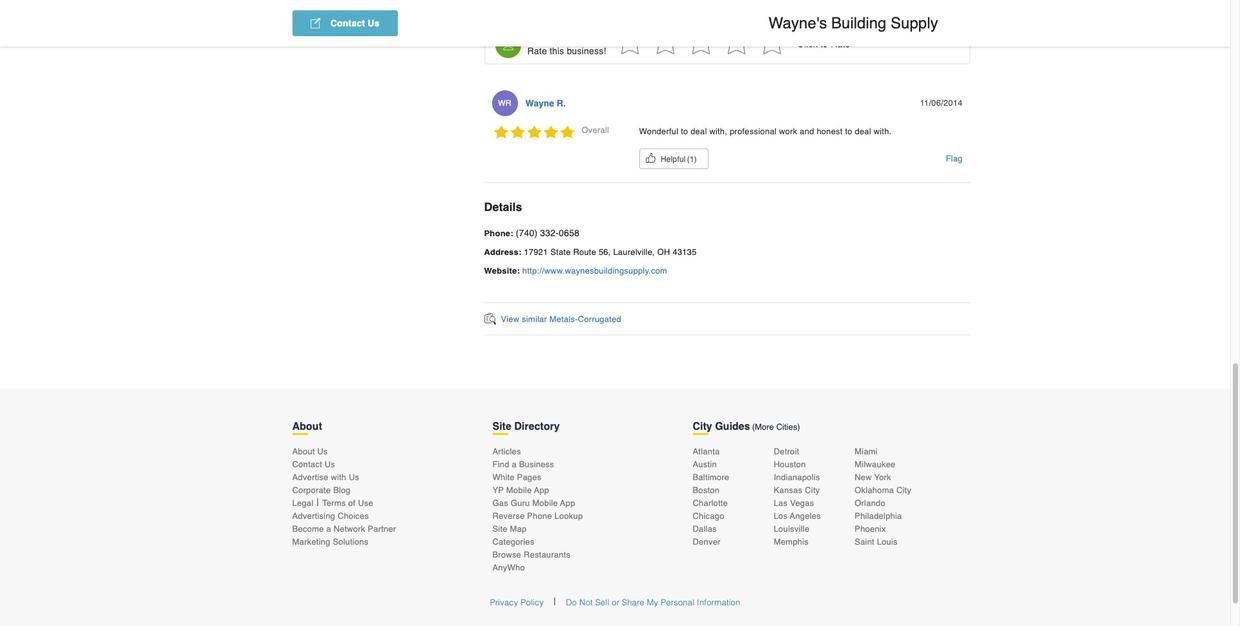 Task type: describe. For each thing, give the bounding box(es) containing it.
11/06/2014
[[920, 98, 963, 108]]

terms of use link
[[322, 499, 373, 509]]

phone: (740) 332-0658
[[484, 228, 580, 239]]

miami link
[[855, 446, 936, 459]]

austin
[[693, 460, 717, 470]]

milwaukee
[[855, 460, 896, 470]]

332-
[[540, 228, 559, 239]]

wayne
[[526, 98, 554, 109]]

click to rate
[[798, 39, 851, 49]]

network
[[334, 525, 365, 534]]

reverse phone lookup link
[[493, 510, 625, 523]]

become
[[292, 525, 324, 534]]

city inside the 'miami milwaukee new york oklahoma city orlando philadelphia phoenix saint louis'
[[897, 486, 912, 496]]

2 horizontal spatial to
[[845, 127, 853, 136]]

rate this business!
[[527, 46, 606, 56]]

terms
[[322, 499, 346, 509]]

0 vertical spatial app
[[534, 486, 549, 496]]

3
[[683, 39, 688, 49]]

vegas
[[790, 499, 814, 509]]

professional
[[730, 127, 777, 136]]

partner
[[368, 525, 396, 534]]

phoenix link
[[855, 523, 936, 536]]

with,
[[710, 127, 728, 136]]

1 contact us link from the top
[[292, 10, 398, 36]]

las
[[774, 499, 788, 509]]

2 deal from the left
[[855, 127, 871, 136]]

baltimore
[[693, 473, 730, 483]]

this
[[550, 46, 564, 56]]

oklahoma city link
[[855, 485, 936, 498]]

and
[[800, 127, 814, 136]]

website: http://www.waynesbuildingsupply.com
[[484, 266, 667, 276]]

1 vertical spatial mobile
[[533, 499, 558, 509]]

browse restaurants link
[[493, 549, 625, 562]]

policy
[[521, 598, 544, 608]]

pages
[[517, 473, 542, 483]]

yp mobile app link
[[493, 485, 625, 498]]

a inside about us contact us advertise with us corporate blog legal | terms of use advertising choices become a network partner marketing solutions
[[326, 525, 331, 534]]

categories
[[493, 538, 535, 547]]

indianapolis
[[774, 473, 820, 483]]

share
[[622, 598, 645, 608]]

site map link
[[493, 523, 625, 536]]

about for about
[[292, 421, 322, 433]]

4
[[719, 39, 724, 49]]

do not sell or share my personal information link
[[566, 598, 741, 608]]

denver
[[693, 538, 721, 547]]

business
[[519, 460, 554, 470]]

r.
[[557, 98, 566, 109]]

new
[[855, 473, 872, 483]]

charlotte
[[693, 499, 728, 509]]

phone:
[[484, 229, 513, 239]]

gas
[[493, 499, 508, 509]]

view
[[501, 314, 520, 324]]

gas guru mobile app link
[[493, 498, 625, 510]]

milwaukee link
[[855, 459, 936, 472]]

memphis
[[774, 538, 809, 547]]

my
[[647, 598, 659, 608]]

(more cities) link
[[752, 423, 800, 432]]

marketing
[[292, 538, 330, 547]]

city guides (more cities)
[[693, 421, 800, 433]]

kansas city link
[[774, 485, 855, 498]]

denver link
[[693, 536, 774, 549]]

memphis link
[[774, 536, 855, 549]]

marketing solutions link
[[292, 536, 425, 549]]

guides
[[715, 421, 750, 433]]

kansas
[[774, 486, 803, 496]]

1 deal from the left
[[691, 127, 707, 136]]

site directory
[[493, 421, 560, 433]]

1 site from the top
[[493, 421, 512, 433]]

with.
[[874, 127, 892, 136]]

a inside articles find a business white pages yp mobile app gas guru mobile app reverse phone lookup site map categories browse restaurants anywho
[[512, 460, 517, 470]]

flag
[[946, 154, 963, 164]]

http://www.waynesbuildingsupply.com link
[[523, 266, 667, 276]]

solutions
[[333, 538, 369, 547]]

honest
[[817, 127, 843, 136]]

philadelphia link
[[855, 510, 936, 523]]

advertising
[[292, 512, 335, 521]]

(more
[[752, 423, 774, 432]]

baltimore link
[[693, 472, 774, 485]]

orlando
[[855, 499, 886, 509]]

articles link
[[493, 446, 625, 459]]

1
[[612, 39, 617, 49]]

metals-
[[550, 314, 578, 324]]

wr
[[498, 99, 511, 108]]



Task type: locate. For each thing, give the bounding box(es) containing it.
rate left this in the top left of the page
[[527, 46, 547, 56]]

corporate blog link
[[292, 485, 425, 498]]

0 horizontal spatial city
[[693, 421, 712, 433]]

anywho link
[[493, 562, 625, 575]]

philadelphia
[[855, 512, 902, 521]]

0 vertical spatial |
[[317, 498, 319, 509]]

1 vertical spatial contact us link
[[292, 459, 425, 472]]

about inside about us contact us advertise with us corporate blog legal | terms of use advertising choices become a network partner marketing solutions
[[292, 447, 315, 457]]

charlotte link
[[693, 498, 774, 510]]

1 horizontal spatial city
[[805, 486, 820, 496]]

deal left with,
[[691, 127, 707, 136]]

mobile up phone
[[533, 499, 558, 509]]

1 horizontal spatial rate
[[831, 39, 851, 49]]

1 vertical spatial site
[[493, 525, 508, 534]]

2 site from the top
[[493, 525, 508, 534]]

indianapolis link
[[774, 472, 855, 485]]

louisville
[[774, 525, 810, 534]]

56,
[[599, 248, 611, 257]]

app down pages
[[534, 486, 549, 496]]

dallas link
[[693, 523, 774, 536]]

contact us
[[331, 18, 380, 28]]

about us contact us advertise with us corporate blog legal | terms of use advertising choices become a network partner marketing solutions
[[292, 447, 396, 547]]

boston link
[[693, 485, 774, 498]]

city inside detroit houston indianapolis kansas city las vegas los angeles louisville memphis
[[805, 486, 820, 496]]

rate down wayne's building supply
[[831, 39, 851, 49]]

view similar metals-corrugated link
[[484, 313, 971, 325]]

dallas
[[693, 525, 717, 534]]

do not sell or share my personal information
[[566, 598, 741, 608]]

us
[[368, 18, 380, 28], [317, 447, 328, 457], [325, 460, 335, 470], [349, 473, 359, 483]]

angeles
[[790, 512, 821, 521]]

phoenix
[[855, 525, 886, 534]]

detroit houston indianapolis kansas city las vegas los angeles louisville memphis
[[774, 447, 821, 547]]

a right find
[[512, 460, 517, 470]]

2 contact us link from the top
[[292, 459, 425, 472]]

0 horizontal spatial app
[[534, 486, 549, 496]]

about
[[292, 421, 322, 433], [292, 447, 315, 457]]

do
[[566, 598, 577, 608]]

houston link
[[774, 459, 855, 472]]

contact
[[331, 18, 365, 28], [292, 460, 322, 470]]

route
[[573, 248, 596, 257]]

| inside about us contact us advertise with us corporate blog legal | terms of use advertising choices become a network partner marketing solutions
[[317, 498, 319, 509]]

supply
[[891, 14, 938, 32]]

miami
[[855, 447, 878, 457]]

business!
[[567, 46, 606, 56]]

laurelville,
[[613, 248, 655, 257]]

find a business link
[[493, 459, 625, 472]]

wayne r.
[[526, 98, 566, 109]]

0 vertical spatial contact us link
[[292, 10, 398, 36]]

0 horizontal spatial rate
[[527, 46, 547, 56]]

1 horizontal spatial a
[[512, 460, 517, 470]]

2
[[648, 39, 653, 49]]

articles find a business white pages yp mobile app gas guru mobile app reverse phone lookup site map categories browse restaurants anywho
[[493, 447, 583, 573]]

|
[[317, 498, 319, 509], [554, 597, 556, 609]]

oh
[[657, 248, 670, 257]]

1 vertical spatial app
[[560, 499, 575, 509]]

0 horizontal spatial |
[[317, 498, 319, 509]]

to right click
[[820, 39, 828, 49]]

site down the reverse
[[493, 525, 508, 534]]

1 vertical spatial |
[[554, 597, 556, 609]]

new york link
[[855, 472, 936, 485]]

cities)
[[777, 423, 800, 432]]

0 vertical spatial about
[[292, 421, 322, 433]]

wonderful
[[639, 127, 679, 136]]

city down the indianapolis link
[[805, 486, 820, 496]]

oklahoma
[[855, 486, 894, 496]]

anywho
[[493, 563, 525, 573]]

atlanta austin baltimore boston charlotte chicago dallas denver
[[693, 447, 730, 547]]

1 about from the top
[[292, 421, 322, 433]]

| left do
[[554, 597, 556, 609]]

to for wonderful
[[681, 127, 688, 136]]

categories link
[[493, 536, 625, 549]]

to for click
[[820, 39, 828, 49]]

0 horizontal spatial mobile
[[506, 486, 532, 496]]

articles
[[493, 447, 521, 457]]

0 vertical spatial a
[[512, 460, 517, 470]]

city down new york link
[[897, 486, 912, 496]]

1 vertical spatial a
[[326, 525, 331, 534]]

1 vertical spatial contact
[[292, 460, 322, 470]]

advertise
[[292, 473, 329, 483]]

privacy
[[490, 598, 518, 608]]

address: 17921 state route 56, laurelville, oh 43135
[[484, 248, 697, 257]]

a
[[512, 460, 517, 470], [326, 525, 331, 534]]

site inside articles find a business white pages yp mobile app gas guru mobile app reverse phone lookup site map categories browse restaurants anywho
[[493, 525, 508, 534]]

1 horizontal spatial |
[[554, 597, 556, 609]]

website:
[[484, 266, 520, 276]]

0 horizontal spatial deal
[[691, 127, 707, 136]]

1 horizontal spatial app
[[560, 499, 575, 509]]

site up articles
[[493, 421, 512, 433]]

0 vertical spatial mobile
[[506, 486, 532, 496]]

los
[[774, 512, 788, 521]]

personal
[[661, 598, 695, 608]]

1 horizontal spatial mobile
[[533, 499, 558, 509]]

mobile up guru
[[506, 486, 532, 496]]

wayne r. link
[[526, 98, 566, 109]]

legal link
[[292, 499, 314, 509]]

about for about us contact us advertise with us corporate blog legal | terms of use advertising choices become a network partner marketing solutions
[[292, 447, 315, 457]]

deal
[[691, 127, 707, 136], [855, 127, 871, 136]]

austin link
[[693, 459, 774, 472]]

sell
[[595, 598, 610, 608]]

flag link
[[946, 149, 963, 169]]

contact inside about us contact us advertise with us corporate blog legal | terms of use advertising choices become a network partner marketing solutions
[[292, 460, 322, 470]]

mobile
[[506, 486, 532, 496], [533, 499, 558, 509]]

white
[[493, 473, 515, 483]]

app up lookup
[[560, 499, 575, 509]]

a down advertising
[[326, 525, 331, 534]]

0 vertical spatial contact
[[331, 18, 365, 28]]

0 horizontal spatial to
[[681, 127, 688, 136]]

corrugated
[[578, 314, 621, 324]]

detroit
[[774, 447, 800, 457]]

1 horizontal spatial contact
[[331, 18, 365, 28]]

1 horizontal spatial to
[[820, 39, 828, 49]]

deal left with.
[[855, 127, 871, 136]]

saint louis link
[[855, 536, 936, 549]]

to right wonderful at the right top
[[681, 127, 688, 136]]

directory
[[514, 421, 560, 433]]

helpful
[[661, 155, 686, 164]]

2 about from the top
[[292, 447, 315, 457]]

1 horizontal spatial deal
[[855, 127, 871, 136]]

orlando link
[[855, 498, 936, 510]]

restaurants
[[524, 551, 571, 560]]

wonderful to deal with, professional work and honest to deal with.
[[639, 127, 892, 136]]

1 vertical spatial about
[[292, 447, 315, 457]]

houston
[[774, 460, 806, 470]]

chicago
[[693, 512, 725, 521]]

lookup
[[555, 512, 583, 521]]

0 horizontal spatial contact
[[292, 460, 322, 470]]

0 horizontal spatial a
[[326, 525, 331, 534]]

2 horizontal spatial city
[[897, 486, 912, 496]]

with
[[331, 473, 346, 483]]

to right honest
[[845, 127, 853, 136]]

wayne's building supply
[[769, 14, 938, 32]]

work
[[779, 127, 798, 136]]

blog
[[333, 486, 351, 496]]

city up atlanta
[[693, 421, 712, 433]]

| up advertising
[[317, 498, 319, 509]]

corporate
[[292, 486, 331, 496]]

0 vertical spatial site
[[493, 421, 512, 433]]

louisville link
[[774, 523, 855, 536]]

browse
[[493, 551, 521, 560]]

choices
[[338, 512, 369, 521]]



Task type: vqa. For each thing, say whether or not it's contained in the screenshot.
serving in the (818) 593-0602 Serving The Santa Barbara Area
no



